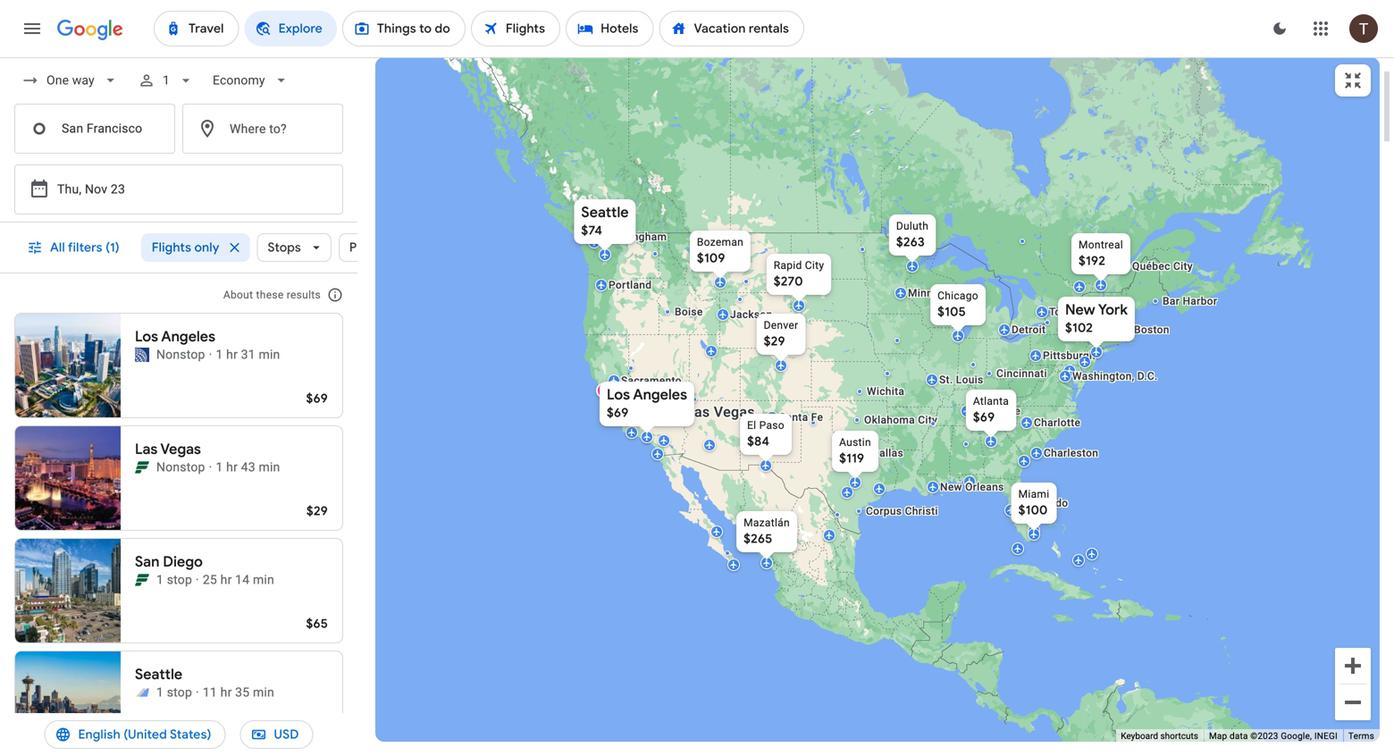 Task type: describe. For each thing, give the bounding box(es) containing it.
oklahoma
[[864, 414, 915, 426]]

1 stop for seattle
[[156, 685, 192, 700]]

flights only
[[152, 240, 219, 256]]

washington, d.c.
[[1073, 370, 1158, 383]]

hr for 31
[[226, 347, 238, 362]]

english
[[78, 727, 121, 743]]

charlotte
[[1034, 417, 1081, 429]]

©2023
[[1251, 731, 1279, 742]]

charleston
[[1044, 447, 1099, 460]]

wichita
[[867, 385, 905, 398]]

st. louis
[[940, 374, 984, 386]]

los for los angeles
[[135, 328, 158, 346]]

new orleans
[[940, 481, 1004, 493]]

santa fe
[[780, 411, 824, 424]]

43
[[241, 460, 256, 475]]

new for orleans
[[940, 481, 963, 493]]

miami $100
[[1019, 488, 1050, 519]]

monterey
[[617, 400, 664, 412]]

(united
[[124, 727, 167, 743]]

frontier image
[[135, 573, 149, 587]]

bozeman $109
[[697, 236, 744, 266]]

bellingham
[[611, 231, 667, 243]]

frontier image
[[135, 460, 149, 475]]

mazatlán
[[744, 517, 790, 529]]

min for 1 hr 31 min
[[259, 347, 280, 362]]

dallas
[[873, 447, 904, 460]]

102 US dollars text field
[[1066, 320, 1093, 336]]

boise
[[675, 306, 703, 318]]

270 US dollars text field
[[774, 274, 803, 290]]

min for 25 hr 14 min
[[253, 573, 274, 587]]

city for oklahoma city
[[918, 414, 938, 426]]

states)
[[170, 727, 211, 743]]

1 button
[[130, 59, 202, 102]]

29 US dollars text field
[[764, 333, 786, 350]]

filters form
[[0, 57, 358, 223]]

las inside map region
[[687, 404, 710, 421]]

seattle for seattle $74
[[581, 203, 629, 222]]

mazatlán $265
[[744, 517, 790, 547]]

min for 1 hr 43 min
[[259, 460, 280, 475]]

san
[[135, 553, 160, 571]]

usd
[[274, 727, 299, 743]]

chicago $105
[[938, 290, 979, 320]]

austin
[[840, 436, 872, 449]]

$29 inside denver $29
[[764, 333, 786, 350]]

0 horizontal spatial $69
[[306, 391, 328, 407]]

263 US dollars text field
[[897, 234, 925, 250]]

hr for 14
[[221, 573, 232, 587]]

city for québec city
[[1174, 260, 1193, 273]]

1 hr 43 min
[[216, 460, 280, 475]]

price
[[349, 240, 380, 256]]

view smaller map image
[[1343, 70, 1364, 91]]

265 US dollars text field
[[744, 531, 773, 547]]

 image for los angeles
[[209, 346, 212, 364]]

austin $119
[[840, 436, 872, 467]]

terms link
[[1349, 731, 1375, 742]]

shortcuts
[[1161, 731, 1199, 742]]

1 vertical spatial $29
[[307, 503, 328, 519]]

portland
[[609, 279, 652, 291]]

duluth
[[897, 220, 929, 232]]

minneapolis
[[908, 287, 970, 299]]

84 US dollars text field
[[747, 434, 770, 450]]

$69 inside "los angeles $69"
[[607, 405, 629, 421]]

loading results progress bar
[[0, 57, 1395, 61]]

0 horizontal spatial $74
[[307, 729, 328, 745]]

about these results
[[223, 289, 321, 301]]

$102
[[1066, 320, 1093, 336]]

105 US dollars text field
[[938, 304, 966, 320]]

keyboard shortcuts button
[[1121, 730, 1199, 743]]

$65
[[306, 616, 328, 632]]

25 hr 14 min
[[203, 573, 274, 587]]

detroit
[[1012, 324, 1046, 336]]

diego
[[163, 553, 203, 571]]

toronto
[[1050, 306, 1088, 318]]

st.
[[940, 374, 953, 386]]

1 vertical spatial las vegas
[[135, 440, 201, 459]]

corpus christi
[[866, 505, 938, 518]]

min for 11 hr 35 min
[[253, 685, 274, 700]]

chicago
[[938, 290, 979, 302]]

nonstop for vegas
[[156, 460, 205, 475]]

$69 inside the atlanta $69
[[973, 409, 995, 426]]

oklahoma city
[[864, 414, 938, 426]]

$105
[[938, 304, 966, 320]]

orleans
[[966, 481, 1004, 493]]

1 vertical spatial las
[[135, 440, 158, 459]]

rapid
[[774, 259, 802, 272]]

terms
[[1349, 731, 1375, 742]]

english (united states) button
[[44, 713, 226, 756]]

$270
[[774, 274, 803, 290]]

results
[[287, 289, 321, 301]]

santa
[[780, 411, 809, 424]]

1 stop for san diego
[[156, 573, 192, 587]]

29 US dollars text field
[[307, 503, 328, 519]]

11
[[203, 685, 217, 700]]

d.c.
[[1138, 370, 1158, 383]]

seattle $74
[[581, 203, 629, 239]]

1 inside popup button
[[163, 73, 170, 88]]

$192
[[1079, 253, 1106, 269]]

bar harbor
[[1163, 295, 1218, 308]]

flights
[[152, 240, 191, 256]]

frontier and spirit image
[[135, 686, 149, 700]]

fe
[[811, 411, 824, 424]]

angeles for los angeles
[[161, 328, 216, 346]]

stops button
[[257, 226, 332, 269]]



Task type: locate. For each thing, give the bounding box(es) containing it.
el
[[747, 419, 757, 432]]

min right 35
[[253, 685, 274, 700]]

paso
[[760, 419, 785, 432]]

0 vertical spatial vegas
[[714, 404, 755, 421]]

74 US dollars text field
[[581, 223, 603, 239]]

flights only button
[[141, 226, 250, 269]]

2 horizontal spatial city
[[1174, 260, 1193, 273]]

québec
[[1133, 260, 1171, 273]]

new york $102
[[1066, 301, 1128, 336]]

pittsburgh
[[1043, 350, 1096, 362]]

0 vertical spatial los
[[135, 328, 158, 346]]

data
[[1230, 731, 1249, 742]]

vegas inside map region
[[714, 404, 755, 421]]

united image
[[135, 348, 149, 362]]

stop
[[167, 573, 192, 587], [167, 685, 192, 700]]

1 vertical spatial vegas
[[160, 440, 201, 459]]

hr left the 31
[[226, 347, 238, 362]]

hr right 11
[[221, 685, 232, 700]]

las vegas up 84 us dollars text box
[[687, 404, 755, 421]]

hr for 43
[[226, 460, 238, 475]]

119 US dollars text field
[[840, 451, 865, 467]]

las vegas inside map region
[[687, 404, 755, 421]]

0 horizontal spatial vegas
[[160, 440, 201, 459]]

new inside new york $102
[[1066, 301, 1096, 319]]

1 vertical spatial 1 stop
[[156, 685, 192, 700]]

only
[[194, 240, 219, 256]]

0 vertical spatial new
[[1066, 301, 1096, 319]]

2  image from the top
[[209, 459, 212, 476]]

los for los angeles $69
[[607, 386, 630, 404]]

new for york
[[1066, 301, 1096, 319]]

los inside "los angeles $69"
[[607, 386, 630, 404]]

montreal $192
[[1079, 239, 1124, 269]]

stop for san diego
[[167, 573, 192, 587]]

0 vertical spatial $74
[[581, 223, 603, 239]]

usd button
[[240, 713, 313, 756]]

 image for las vegas
[[209, 459, 212, 476]]

0 vertical spatial 1 stop
[[156, 573, 192, 587]]

1 vertical spatial nonstop
[[156, 460, 205, 475]]

atlanta
[[973, 395, 1009, 408]]

1 horizontal spatial $74
[[581, 223, 603, 239]]

0 vertical spatial 69 us dollars text field
[[306, 391, 328, 407]]

2 stop from the top
[[167, 685, 192, 700]]

1 horizontal spatial $29
[[764, 333, 786, 350]]

1 vertical spatial $74
[[307, 729, 328, 745]]

0 vertical spatial las
[[687, 404, 710, 421]]

$74
[[581, 223, 603, 239], [307, 729, 328, 745]]

0 horizontal spatial las vegas
[[135, 440, 201, 459]]

all filters (1)
[[50, 240, 120, 256]]

1 horizontal spatial los
[[607, 386, 630, 404]]

montreal
[[1079, 239, 1124, 251]]

14
[[235, 573, 250, 587]]

seattle inside map region
[[581, 203, 629, 222]]

1 1 stop from the top
[[156, 573, 192, 587]]

0 vertical spatial  image
[[209, 346, 212, 364]]

65 US dollars text field
[[306, 616, 328, 632]]

boston
[[1134, 324, 1170, 336]]

74 US dollars text field
[[307, 729, 328, 745]]

min right the 31
[[259, 347, 280, 362]]

city right québec
[[1174, 260, 1193, 273]]

filters
[[68, 240, 103, 256]]

$119
[[840, 451, 865, 467]]

rapid city $270
[[774, 259, 825, 290]]

new up $102 text box
[[1066, 301, 1096, 319]]

0 horizontal spatial los
[[135, 328, 158, 346]]

Departure text field
[[57, 165, 282, 214]]

0 horizontal spatial new
[[940, 481, 963, 493]]

1 stop right frontier and spirit image
[[156, 685, 192, 700]]

 image
[[209, 346, 212, 364], [209, 459, 212, 476]]

stop down diego
[[167, 573, 192, 587]]

109 US dollars text field
[[697, 250, 726, 266]]

1 horizontal spatial 69 us dollars text field
[[973, 409, 995, 426]]

all filters (1) button
[[16, 226, 134, 269]]

stops
[[268, 240, 301, 256]]

$109
[[697, 250, 726, 266]]

new
[[1066, 301, 1096, 319], [940, 481, 963, 493]]

bar
[[1163, 295, 1180, 308]]

stop for seattle
[[167, 685, 192, 700]]

angeles for los angeles $69
[[633, 386, 688, 404]]

seattle
[[581, 203, 629, 222], [135, 666, 183, 684]]

0 horizontal spatial city
[[805, 259, 825, 272]]

1 horizontal spatial $69
[[607, 405, 629, 421]]

change appearance image
[[1259, 7, 1302, 50]]

1 horizontal spatial new
[[1066, 301, 1096, 319]]

1 vertical spatial seattle
[[135, 666, 183, 684]]

nonstop for angeles
[[156, 347, 205, 362]]

$69
[[306, 391, 328, 407], [607, 405, 629, 421], [973, 409, 995, 426]]

min right 43 on the left bottom
[[259, 460, 280, 475]]

keyboard shortcuts
[[1121, 731, 1199, 742]]

los up $69 text field
[[607, 386, 630, 404]]

vegas
[[714, 404, 755, 421], [160, 440, 201, 459]]

69 US dollars text field
[[306, 391, 328, 407], [973, 409, 995, 426]]

city right oklahoma
[[918, 414, 938, 426]]

1  image from the top
[[209, 346, 212, 364]]

washington,
[[1073, 370, 1135, 383]]

las up frontier icon at the left bottom
[[135, 440, 158, 459]]

1 vertical spatial 69 us dollars text field
[[973, 409, 995, 426]]

san diego
[[135, 553, 203, 571]]

1 stop
[[156, 573, 192, 587], [156, 685, 192, 700]]

about
[[223, 289, 253, 301]]

atlanta $69
[[973, 395, 1009, 426]]

None text field
[[14, 104, 175, 154]]

69 US dollars text field
[[607, 405, 629, 421]]

el paso $84
[[747, 419, 785, 450]]

$263
[[897, 234, 925, 250]]

seattle for seattle
[[135, 666, 183, 684]]

bozeman
[[697, 236, 744, 249]]

0 vertical spatial seattle
[[581, 203, 629, 222]]

None field
[[14, 64, 127, 97], [206, 64, 297, 97], [14, 64, 127, 97], [206, 64, 297, 97]]

keyboard
[[1121, 731, 1159, 742]]

angeles inside "los angeles $69"
[[633, 386, 688, 404]]

1 vertical spatial los
[[607, 386, 630, 404]]

seattle up frontier and spirit image
[[135, 666, 183, 684]]

1 horizontal spatial seattle
[[581, 203, 629, 222]]

nonstop
[[156, 347, 205, 362], [156, 460, 205, 475]]

none text field inside filters form
[[14, 104, 175, 154]]

québec city
[[1133, 260, 1193, 273]]

denver $29
[[764, 319, 799, 350]]

1 nonstop from the top
[[156, 347, 205, 362]]

min
[[259, 347, 280, 362], [259, 460, 280, 475], [253, 573, 274, 587], [253, 685, 274, 700]]

harbor
[[1183, 295, 1218, 308]]

map
[[1210, 731, 1228, 742]]

main menu image
[[21, 18, 43, 39]]

 image left 1 hr 43 min
[[209, 459, 212, 476]]

seattle up $74 text box
[[581, 203, 629, 222]]

$84
[[747, 434, 770, 450]]

google,
[[1281, 731, 1313, 742]]

$100
[[1019, 502, 1048, 519]]

1 vertical spatial  image
[[209, 459, 212, 476]]

jackson
[[730, 308, 773, 321]]

nonstop right frontier icon at the left bottom
[[156, 460, 205, 475]]

0 vertical spatial stop
[[167, 573, 192, 587]]

nonstop down los angeles
[[156, 347, 205, 362]]

$74 inside seattle $74
[[581, 223, 603, 239]]

0 horizontal spatial las
[[135, 440, 158, 459]]

cincinnati
[[997, 367, 1048, 380]]

1 hr 31 min
[[216, 347, 280, 362]]

1 stop down san diego
[[156, 573, 192, 587]]

nashville
[[974, 405, 1021, 417]]

hr for 35
[[221, 685, 232, 700]]

192 US dollars text field
[[1079, 253, 1106, 269]]

corpus
[[866, 505, 902, 518]]

las vegas up frontier icon at the left bottom
[[135, 440, 201, 459]]

Where to? text field
[[182, 104, 343, 154]]

0 vertical spatial angeles
[[161, 328, 216, 346]]

0 vertical spatial las vegas
[[687, 404, 755, 421]]

louis
[[956, 374, 984, 386]]

1 horizontal spatial angeles
[[633, 386, 688, 404]]

about these results image
[[314, 274, 357, 316]]

hr left 43 on the left bottom
[[226, 460, 238, 475]]

0 horizontal spatial $29
[[307, 503, 328, 519]]

1 horizontal spatial vegas
[[714, 404, 755, 421]]

100 US dollars text field
[[1019, 502, 1048, 519]]

stop left 11
[[167, 685, 192, 700]]

miami
[[1019, 488, 1050, 501]]

city right rapid
[[805, 259, 825, 272]]

0 horizontal spatial angeles
[[161, 328, 216, 346]]

1 horizontal spatial las vegas
[[687, 404, 755, 421]]

city
[[805, 259, 825, 272], [1174, 260, 1193, 273], [918, 414, 938, 426]]

1 horizontal spatial las
[[687, 404, 710, 421]]

inegi
[[1315, 731, 1338, 742]]

city for rapid city $270
[[805, 259, 825, 272]]

these
[[256, 289, 284, 301]]

min right 14
[[253, 573, 274, 587]]

(1)
[[106, 240, 120, 256]]

1 horizontal spatial city
[[918, 414, 938, 426]]

las vegas
[[687, 404, 755, 421], [135, 440, 201, 459]]

$265
[[744, 531, 773, 547]]

$74 left bellingham
[[581, 223, 603, 239]]

city inside "rapid city $270"
[[805, 259, 825, 272]]

york
[[1099, 301, 1128, 319]]

 image left the 1 hr 31 min
[[209, 346, 212, 364]]

31
[[241, 347, 256, 362]]

1 vertical spatial stop
[[167, 685, 192, 700]]

$74 right the usd
[[307, 729, 328, 745]]

las left el
[[687, 404, 710, 421]]

new left orleans
[[940, 481, 963, 493]]

los
[[135, 328, 158, 346], [607, 386, 630, 404]]

25
[[203, 573, 217, 587]]

christi
[[905, 505, 938, 518]]

denver
[[764, 319, 799, 332]]

hr right 25
[[221, 573, 232, 587]]

2 nonstop from the top
[[156, 460, 205, 475]]

1 vertical spatial new
[[940, 481, 963, 493]]

map region
[[248, 0, 1392, 756]]

2 horizontal spatial $69
[[973, 409, 995, 426]]

all
[[50, 240, 65, 256]]

0 horizontal spatial 69 us dollars text field
[[306, 391, 328, 407]]

0 horizontal spatial seattle
[[135, 666, 183, 684]]

2 1 stop from the top
[[156, 685, 192, 700]]

map data ©2023 google, inegi
[[1210, 731, 1338, 742]]

0 vertical spatial nonstop
[[156, 347, 205, 362]]

1 stop from the top
[[167, 573, 192, 587]]

0 vertical spatial $29
[[764, 333, 786, 350]]

duluth $263
[[897, 220, 929, 250]]

1 vertical spatial angeles
[[633, 386, 688, 404]]

35
[[235, 685, 250, 700]]

los up united icon
[[135, 328, 158, 346]]



Task type: vqa. For each thing, say whether or not it's contained in the screenshot.
the Dallas
yes



